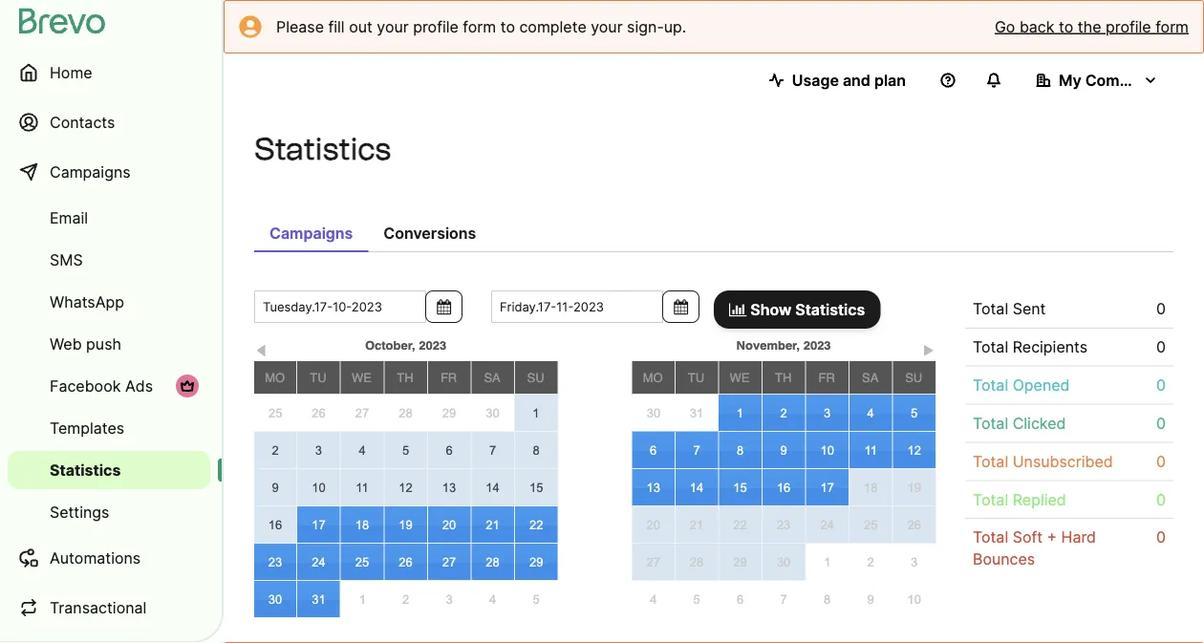 Task type: vqa. For each thing, say whether or not it's contained in the screenshot.


Task type: describe. For each thing, give the bounding box(es) containing it.
10 for the topmost '10' link
[[821, 443, 835, 458]]

conversions
[[384, 224, 477, 242]]

0 vertical spatial 17 link
[[806, 469, 849, 506]]

show statistics
[[747, 300, 866, 319]]

2 any from the left
[[1075, 363, 1093, 376]]

2 horizontal spatial 7
[[781, 592, 788, 607]]

0 horizontal spatial 6
[[446, 443, 453, 457]]

2 horizontal spatial 10 link
[[893, 581, 937, 617]]

1 15 from the left
[[530, 480, 543, 495]]

profile for your
[[413, 17, 459, 36]]

▶
[[924, 344, 935, 358]]

web push link
[[8, 325, 210, 363]]

0 vertical spatial 24 link
[[806, 507, 849, 543]]

automations
[[50, 549, 141, 567]]

tu for 31
[[688, 371, 705, 385]]

25 for the middle 25 link
[[355, 555, 369, 569]]

show
[[751, 300, 792, 319]]

0 horizontal spatial 11
[[356, 480, 369, 495]]

form for your
[[463, 17, 496, 36]]

0 vertical spatial 12
[[908, 443, 922, 458]]

2 horizontal spatial 9
[[868, 592, 875, 606]]

soft
[[1013, 528, 1043, 547]]

0 vertical spatial 12 link
[[894, 432, 936, 469]]

◀ link
[[254, 339, 269, 358]]

1 horizontal spatial 16 link
[[763, 469, 805, 506]]

1 horizontal spatial 23 link
[[763, 507, 805, 543]]

settings link
[[8, 493, 210, 532]]

2 13 from the left
[[647, 480, 661, 495]]

0 horizontal spatial statistics
[[50, 461, 121, 480]]

number of recipients that clicked any tracked link any number of times in a campaign
[[985, 347, 1155, 393]]

usage
[[792, 71, 839, 89]]

0 horizontal spatial 23 link
[[254, 544, 297, 580]]

total opened
[[973, 376, 1070, 395]]

0 vertical spatial 25 link
[[254, 395, 297, 431]]

1 horizontal spatial 19
[[908, 480, 922, 495]]

facebook ads
[[50, 377, 153, 395]]

recipients
[[1043, 347, 1092, 360]]

0 horizontal spatial 6 link
[[428, 432, 471, 468]]

contacts
[[50, 113, 115, 131]]

home
[[50, 63, 92, 82]]

1 horizontal spatial 28
[[486, 555, 500, 569]]

times
[[1018, 379, 1046, 393]]

1 horizontal spatial 16
[[777, 480, 791, 495]]

0 horizontal spatial 12 link
[[385, 469, 427, 506]]

email link
[[8, 199, 210, 237]]

tracked
[[1012, 363, 1051, 376]]

▶ link
[[922, 339, 937, 358]]

0 horizontal spatial 28
[[399, 406, 413, 420]]

and
[[843, 71, 871, 89]]

0 horizontal spatial 18 link
[[341, 507, 384, 543]]

total soft + hard bounces
[[973, 528, 1097, 569]]

to inside go back to the profile form link
[[1059, 17, 1074, 36]]

26 for bottommost "26" link
[[399, 555, 413, 569]]

20 for 1st 20 link from the left
[[443, 518, 456, 532]]

1 20 link from the left
[[428, 507, 471, 543]]

hard
[[1062, 528, 1097, 547]]

total recipients
[[973, 338, 1088, 357]]

total for total recipients
[[973, 338, 1009, 357]]

20 for second 20 link
[[647, 518, 661, 532]]

2 horizontal spatial 27
[[647, 555, 661, 569]]

the
[[1078, 17, 1102, 36]]

0 horizontal spatial 7 link
[[472, 432, 514, 468]]

1 horizontal spatial 28 link
[[472, 544, 514, 580]]

form for the
[[1156, 17, 1189, 36]]

fr for november, 2023
[[819, 371, 836, 385]]

bar chart image
[[730, 302, 747, 317]]

back
[[1020, 17, 1055, 36]]

23 for leftmost 23 link
[[269, 555, 282, 569]]

1 vertical spatial 25 link
[[850, 507, 893, 543]]

november, 2023 link
[[675, 334, 893, 357]]

templates
[[50, 419, 125, 437]]

home link
[[8, 50, 210, 96]]

1 your from the left
[[377, 17, 409, 36]]

mo for 25
[[265, 371, 285, 385]]

1 horizontal spatial of
[[1139, 363, 1149, 376]]

14 for 1st 14 link from the left
[[486, 480, 500, 495]]

2 horizontal spatial 28
[[690, 555, 704, 569]]

1 horizontal spatial 7 link
[[676, 432, 718, 468]]

november, 2023 ▶
[[737, 338, 935, 358]]

my company button
[[1021, 61, 1174, 99]]

sa for 30
[[484, 371, 501, 385]]

mo for 30
[[643, 371, 663, 385]]

0 vertical spatial 24
[[821, 518, 835, 532]]

0 horizontal spatial 17
[[312, 518, 326, 532]]

10 for rightmost '10' link
[[908, 592, 922, 606]]

1 horizontal spatial 9
[[781, 443, 788, 458]]

whatsapp link
[[8, 283, 210, 321]]

link
[[1054, 363, 1072, 376]]

25 for the topmost 25 link
[[269, 406, 283, 420]]

usage and plan button
[[754, 61, 922, 99]]

that
[[1096, 347, 1115, 360]]

1 vertical spatial 9 link
[[254, 469, 297, 506]]

please fill out your profile form to complete your sign-up.
[[276, 17, 687, 36]]

1 any from the left
[[991, 363, 1009, 376]]

out
[[349, 17, 373, 36]]

total for total soft + hard bounces
[[973, 528, 1009, 547]]

26 for middle "26" link
[[908, 518, 922, 532]]

statistics link
[[8, 451, 210, 490]]

my company
[[1059, 71, 1157, 89]]

2 15 link from the left
[[719, 469, 762, 506]]

my
[[1059, 71, 1082, 89]]

31 for the rightmost 31 "link"
[[690, 406, 704, 420]]

2 14 link from the left
[[676, 469, 718, 506]]

contacts link
[[8, 99, 210, 145]]

1 horizontal spatial 31 link
[[675, 395, 719, 431]]

1 vertical spatial 26 link
[[894, 507, 936, 543]]

0 for total sent
[[1157, 300, 1167, 318]]

1 horizontal spatial 19 link
[[894, 469, 936, 506]]

2 horizontal spatial 29 link
[[719, 544, 762, 580]]

0 horizontal spatial of
[[1029, 347, 1039, 360]]

2 horizontal spatial 8
[[824, 592, 831, 606]]

plan
[[875, 71, 906, 89]]

1 horizontal spatial 6
[[650, 443, 657, 457]]

0 for total clicked
[[1157, 414, 1167, 433]]

email
[[50, 208, 88, 227]]

0 for total replied
[[1157, 490, 1167, 509]]

tu for 26
[[310, 371, 327, 385]]

2 horizontal spatial 6
[[737, 592, 744, 607]]

1 horizontal spatial 25 link
[[341, 544, 384, 580]]

1 vertical spatial 19 link
[[385, 507, 427, 543]]

2 horizontal spatial 6 link
[[719, 581, 762, 618]]

number
[[1096, 363, 1136, 376]]

2 horizontal spatial 27 link
[[633, 544, 675, 580]]

a
[[1062, 379, 1068, 393]]

0 horizontal spatial 11 link
[[341, 469, 384, 506]]

2 vertical spatial 26 link
[[385, 544, 427, 580]]

go back to the profile form link
[[995, 15, 1189, 38]]

whatsapp
[[50, 293, 124, 311]]

sa for 4
[[862, 371, 879, 385]]

sms link
[[8, 241, 210, 279]]

clicked
[[1013, 414, 1067, 433]]

1 horizontal spatial 18 link
[[850, 469, 893, 506]]

25 for middle 25 link
[[864, 518, 878, 532]]

bounces
[[973, 550, 1036, 569]]

number
[[985, 347, 1026, 360]]

su for 5
[[906, 371, 923, 385]]

campaign
[[1071, 379, 1122, 393]]

0 horizontal spatial 12
[[399, 480, 413, 495]]

company
[[1086, 71, 1157, 89]]

0 horizontal spatial 26 link
[[297, 395, 341, 431]]

up.
[[664, 17, 687, 36]]

we for october, 2023
[[352, 371, 372, 385]]

we for november, 2023
[[730, 371, 750, 385]]

1 horizontal spatial 8 link
[[719, 432, 762, 469]]

show statistics button
[[714, 291, 881, 329]]

1 horizontal spatial 27 link
[[428, 544, 471, 580]]

0 horizontal spatial 27
[[355, 406, 369, 420]]

calendar image
[[437, 299, 451, 315]]

total replied
[[973, 490, 1067, 509]]

2 horizontal spatial 9 link
[[849, 581, 893, 617]]

14 for first 14 link from right
[[690, 480, 704, 495]]

0 vertical spatial 11 link
[[850, 432, 893, 469]]

+
[[1048, 528, 1058, 547]]

From text field
[[254, 291, 427, 323]]

calendar image
[[674, 299, 688, 315]]

total for total clicked
[[973, 414, 1009, 433]]

statistics inside 'button'
[[796, 300, 866, 319]]

0 for total soft + hard bounces
[[1157, 528, 1167, 547]]

1 horizontal spatial 6 link
[[633, 432, 675, 468]]

settings
[[50, 503, 109, 522]]

0 horizontal spatial 10 link
[[298, 469, 340, 506]]

0 horizontal spatial campaigns
[[50, 163, 131, 181]]

opened
[[1013, 376, 1070, 395]]

clicked
[[1119, 347, 1155, 360]]

october,
[[365, 338, 416, 352]]

1 horizontal spatial 29 link
[[515, 544, 558, 580]]

0 horizontal spatial 7
[[490, 443, 496, 457]]

recipients
[[1013, 338, 1088, 357]]

sign-
[[627, 17, 664, 36]]

october, 2023 link
[[297, 334, 515, 357]]

1 vertical spatial 16
[[269, 518, 282, 532]]

1 horizontal spatial 11
[[865, 443, 878, 458]]

0 horizontal spatial 9
[[272, 480, 279, 495]]

fill
[[328, 17, 345, 36]]

1 22 from the left
[[530, 518, 543, 532]]

0 for total unsubscribed
[[1157, 452, 1167, 471]]

0 for total opened
[[1157, 376, 1167, 395]]

1 vertical spatial 24 link
[[298, 544, 340, 580]]

0 horizontal spatial 8
[[533, 443, 540, 458]]

0 horizontal spatial 29
[[443, 406, 456, 420]]

To text field
[[491, 291, 664, 323]]

0 horizontal spatial 28 link
[[384, 395, 428, 431]]



Task type: locate. For each thing, give the bounding box(es) containing it.
21 link
[[472, 507, 514, 543], [676, 507, 718, 543]]

1 horizontal spatial 23
[[777, 518, 791, 532]]

web
[[50, 335, 82, 353]]

1 horizontal spatial form
[[1156, 17, 1189, 36]]

transactional
[[50, 599, 147, 617]]

sms
[[50, 251, 83, 269]]

2 22 from the left
[[734, 518, 748, 532]]

1 14 link from the left
[[472, 469, 514, 506]]

of up tracked
[[1029, 347, 1039, 360]]

0 horizontal spatial 24 link
[[298, 544, 340, 580]]

7 total from the top
[[973, 528, 1009, 547]]

1 horizontal spatial 20
[[647, 518, 661, 532]]

to left complete
[[501, 17, 515, 36]]

2 2023 from the left
[[804, 338, 832, 352]]

1 fr from the left
[[441, 371, 457, 385]]

fr down the november, 2023 ▶
[[819, 371, 836, 385]]

1 su from the left
[[527, 371, 545, 385]]

sa down the november, 2023 ▶
[[862, 371, 879, 385]]

1 horizontal spatial 7
[[694, 443, 701, 457]]

1 horizontal spatial we
[[730, 371, 750, 385]]

6 total from the top
[[973, 490, 1009, 509]]

31
[[690, 406, 704, 420], [312, 592, 326, 607]]

2 we from the left
[[730, 371, 750, 385]]

2
[[781, 406, 788, 420], [272, 443, 279, 457], [868, 555, 875, 570], [402, 593, 409, 607]]

1 13 link from the left
[[428, 469, 471, 506]]

tu down from text box
[[310, 371, 327, 385]]

0 vertical spatial 18 link
[[850, 469, 893, 506]]

campaigns link
[[8, 149, 210, 195], [254, 214, 368, 252]]

1 vertical spatial 24
[[312, 555, 326, 569]]

1 22 link from the left
[[515, 507, 558, 543]]

2 horizontal spatial 25
[[864, 518, 878, 532]]

0 horizontal spatial we
[[352, 371, 372, 385]]

27
[[355, 406, 369, 420], [443, 555, 456, 569], [647, 555, 661, 569]]

0 vertical spatial statistics
[[254, 131, 391, 167]]

29
[[443, 406, 456, 420], [530, 555, 543, 569], [734, 555, 748, 569]]

0 for total recipients
[[1157, 338, 1167, 357]]

left___rvooi image
[[180, 379, 195, 394]]

2 21 link from the left
[[676, 507, 718, 543]]

2 link
[[763, 395, 805, 431], [254, 432, 297, 468], [849, 544, 893, 581], [384, 582, 428, 618]]

26 for "26" link to the left
[[312, 406, 326, 420]]

29 link
[[428, 395, 471, 431], [515, 544, 558, 580], [719, 544, 762, 580]]

30
[[486, 406, 500, 420], [647, 406, 661, 420], [777, 555, 791, 569], [269, 592, 282, 607]]

templates link
[[8, 409, 210, 447]]

5 link
[[894, 395, 936, 431], [385, 432, 427, 468], [675, 581, 719, 618], [515, 582, 558, 618]]

0 horizontal spatial 21 link
[[472, 507, 514, 543]]

0 horizontal spatial to
[[501, 17, 515, 36]]

2 vertical spatial 25
[[355, 555, 369, 569]]

su for 1
[[527, 371, 545, 385]]

1 we from the left
[[352, 371, 372, 385]]

1 horizontal spatial 9 link
[[763, 432, 805, 469]]

facebook
[[50, 377, 121, 395]]

5 total from the top
[[973, 452, 1009, 471]]

18
[[864, 480, 878, 495], [355, 518, 369, 532]]

1 th from the left
[[397, 371, 414, 385]]

1 horizontal spatial 29
[[530, 555, 543, 569]]

20
[[443, 518, 456, 532], [647, 518, 661, 532]]

2 horizontal spatial 29
[[734, 555, 748, 569]]

22 link
[[515, 507, 558, 543], [719, 507, 762, 543]]

0 horizontal spatial 29 link
[[428, 395, 471, 431]]

campaigns link up email link at top left
[[8, 149, 210, 195]]

we down october,
[[352, 371, 372, 385]]

6 link
[[428, 432, 471, 468], [633, 432, 675, 468], [719, 581, 762, 618]]

1 horizontal spatial 17
[[821, 480, 835, 495]]

th for 28
[[397, 371, 414, 385]]

2 horizontal spatial 26
[[908, 518, 922, 532]]

profile right out
[[413, 17, 459, 36]]

1 13 from the left
[[443, 480, 456, 495]]

0 horizontal spatial sa
[[484, 371, 501, 385]]

0 horizontal spatial fr
[[441, 371, 457, 385]]

2 0 from the top
[[1157, 338, 1167, 357]]

6
[[446, 443, 453, 457], [650, 443, 657, 457], [737, 592, 744, 607]]

0 horizontal spatial 15 link
[[515, 469, 558, 506]]

1 horizontal spatial 22 link
[[719, 507, 762, 543]]

0 horizontal spatial 19 link
[[385, 507, 427, 543]]

19
[[908, 480, 922, 495], [399, 518, 413, 532]]

1 horizontal spatial 8
[[737, 443, 744, 458]]

transactional link
[[8, 585, 210, 631]]

2023 inside the november, 2023 ▶
[[804, 338, 832, 352]]

1 21 from the left
[[486, 518, 500, 532]]

2 20 link from the left
[[633, 507, 675, 543]]

0 vertical spatial 16 link
[[763, 469, 805, 506]]

1 horizontal spatial 27
[[443, 555, 456, 569]]

4
[[868, 406, 875, 420], [359, 443, 366, 457], [650, 592, 657, 607], [490, 593, 496, 607]]

to left the
[[1059, 17, 1074, 36]]

november,
[[737, 338, 800, 352]]

28 link
[[384, 395, 428, 431], [472, 544, 514, 580], [676, 544, 718, 580]]

1 to from the left
[[501, 17, 515, 36]]

0 vertical spatial 10 link
[[806, 432, 849, 469]]

0 vertical spatial campaigns link
[[8, 149, 210, 195]]

0 horizontal spatial 17 link
[[298, 507, 340, 543]]

total
[[973, 300, 1009, 318], [973, 338, 1009, 357], [973, 376, 1009, 395], [973, 414, 1009, 433], [973, 452, 1009, 471], [973, 490, 1009, 509], [973, 528, 1009, 547]]

october, 2023
[[365, 338, 447, 352]]

2023
[[419, 338, 447, 352], [804, 338, 832, 352]]

web push
[[50, 335, 121, 353]]

total up bounces
[[973, 528, 1009, 547]]

go back to the profile form
[[995, 17, 1189, 36]]

1 total from the top
[[973, 300, 1009, 318]]

total for total opened
[[973, 376, 1009, 395]]

5
[[911, 406, 918, 420], [402, 443, 409, 457], [694, 592, 701, 607], [533, 593, 540, 607]]

24 link
[[806, 507, 849, 543], [298, 544, 340, 580]]

total down number
[[973, 376, 1009, 395]]

your right out
[[377, 17, 409, 36]]

26
[[312, 406, 326, 420], [908, 518, 922, 532], [399, 555, 413, 569]]

1 vertical spatial 31 link
[[298, 581, 340, 618]]

total for total unsubscribed
[[973, 452, 1009, 471]]

0 horizontal spatial 2023
[[419, 338, 447, 352]]

profile for the
[[1106, 17, 1152, 36]]

0 vertical spatial 17
[[821, 480, 835, 495]]

in
[[1049, 379, 1058, 393]]

0 horizontal spatial 24
[[312, 555, 326, 569]]

2 20 from the left
[[647, 518, 661, 532]]

0 horizontal spatial 14
[[486, 480, 500, 495]]

1 sa from the left
[[484, 371, 501, 385]]

total inside total soft + hard bounces
[[973, 528, 1009, 547]]

8
[[533, 443, 540, 458], [737, 443, 744, 458], [824, 592, 831, 606]]

23 for 23 link to the right
[[777, 518, 791, 532]]

2 sa from the left
[[862, 371, 879, 385]]

6 0 from the top
[[1157, 490, 1167, 509]]

1 vertical spatial 23
[[269, 555, 282, 569]]

2 th from the left
[[775, 371, 792, 385]]

1 profile from the left
[[413, 17, 459, 36]]

2 su from the left
[[906, 371, 923, 385]]

2023 for october,
[[419, 338, 447, 352]]

2 vertical spatial statistics
[[50, 461, 121, 480]]

campaigns
[[50, 163, 131, 181], [270, 224, 353, 242]]

1 horizontal spatial 18
[[864, 480, 878, 495]]

2 mo from the left
[[643, 371, 663, 385]]

0 horizontal spatial 16
[[269, 518, 282, 532]]

0 horizontal spatial campaigns link
[[8, 149, 210, 195]]

3 0 from the top
[[1157, 376, 1167, 395]]

2 fr from the left
[[819, 371, 836, 385]]

su down to text field
[[527, 371, 545, 385]]

your
[[377, 17, 409, 36], [591, 17, 623, 36]]

1 horizontal spatial 12
[[908, 443, 922, 458]]

1 20 from the left
[[443, 518, 456, 532]]

0 horizontal spatial 25
[[269, 406, 283, 420]]

0 horizontal spatial 22 link
[[515, 507, 558, 543]]

1 horizontal spatial 20 link
[[633, 507, 675, 543]]

campaigns up email link at top left
[[50, 163, 131, 181]]

1 link
[[515, 395, 558, 431], [719, 395, 762, 431], [806, 544, 849, 581], [341, 582, 384, 618]]

0 horizontal spatial 27 link
[[341, 395, 384, 431]]

any down number
[[991, 363, 1009, 376]]

total clicked
[[973, 414, 1067, 433]]

1 21 link from the left
[[472, 507, 514, 543]]

form up company
[[1156, 17, 1189, 36]]

2 your from the left
[[591, 17, 623, 36]]

1 horizontal spatial 26
[[399, 555, 413, 569]]

10 for the leftmost '10' link
[[312, 480, 326, 495]]

3 link
[[806, 395, 849, 431], [298, 432, 340, 468], [893, 544, 937, 581], [428, 582, 471, 618]]

1 vertical spatial 11 link
[[341, 469, 384, 506]]

2 to from the left
[[1059, 17, 1074, 36]]

2 horizontal spatial statistics
[[796, 300, 866, 319]]

31 for 31 "link" to the bottom
[[312, 592, 326, 607]]

12
[[908, 443, 922, 458], [399, 480, 413, 495]]

total for total replied
[[973, 490, 1009, 509]]

total unsubscribed
[[973, 452, 1114, 471]]

sent
[[1013, 300, 1046, 318]]

total down total sent
[[973, 338, 1009, 357]]

0 horizontal spatial 31 link
[[298, 581, 340, 618]]

su down ▶ link
[[906, 371, 923, 385]]

1 0 from the top
[[1157, 300, 1167, 318]]

30 link
[[471, 395, 515, 431], [633, 395, 675, 431], [763, 544, 805, 580], [254, 581, 297, 618]]

19 link
[[894, 469, 936, 506], [385, 507, 427, 543]]

we down november,
[[730, 371, 750, 385]]

16
[[777, 480, 791, 495], [269, 518, 282, 532]]

2 horizontal spatial 28 link
[[676, 544, 718, 580]]

2 total from the top
[[973, 338, 1009, 357]]

2 15 from the left
[[734, 480, 748, 495]]

2 21 from the left
[[690, 518, 704, 532]]

1 vertical spatial 25
[[864, 518, 878, 532]]

form left complete
[[463, 17, 496, 36]]

14 link
[[472, 469, 514, 506], [676, 469, 718, 506]]

su
[[527, 371, 545, 385], [906, 371, 923, 385]]

any
[[991, 363, 1009, 376], [1075, 363, 1093, 376]]

ads
[[125, 377, 153, 395]]

13 link
[[428, 469, 471, 506], [633, 469, 675, 506]]

18 for the 18 link to the right
[[864, 480, 878, 495]]

facebook ads link
[[8, 367, 210, 405]]

2023 down show statistics
[[804, 338, 832, 352]]

2 form from the left
[[1156, 17, 1189, 36]]

1 vertical spatial 26
[[908, 518, 922, 532]]

go
[[995, 17, 1016, 36]]

3 total from the top
[[973, 376, 1009, 395]]

16 link
[[763, 469, 805, 506], [254, 507, 297, 543]]

2023 down calendar icon
[[419, 338, 447, 352]]

5 0 from the top
[[1157, 452, 1167, 471]]

total down the total clicked
[[973, 452, 1009, 471]]

0 horizontal spatial 13
[[443, 480, 456, 495]]

usage and plan
[[792, 71, 906, 89]]

profile right the
[[1106, 17, 1152, 36]]

1 horizontal spatial fr
[[819, 371, 836, 385]]

0 horizontal spatial 26
[[312, 406, 326, 420]]

8 link
[[515, 432, 558, 469], [719, 432, 762, 469], [806, 581, 849, 617]]

18 for left the 18 link
[[355, 518, 369, 532]]

1 horizontal spatial campaigns
[[270, 224, 353, 242]]

4 0 from the top
[[1157, 414, 1167, 433]]

0 horizontal spatial 31
[[312, 592, 326, 607]]

unsubscribed
[[1013, 452, 1114, 471]]

sa
[[484, 371, 501, 385], [862, 371, 879, 385]]

th down october, 2023 link
[[397, 371, 414, 385]]

0 horizontal spatial 21
[[486, 518, 500, 532]]

1 horizontal spatial 10
[[821, 443, 835, 458]]

any up campaign
[[1075, 363, 1093, 376]]

1 horizontal spatial 15 link
[[719, 469, 762, 506]]

0 vertical spatial 31 link
[[675, 395, 719, 431]]

1 horizontal spatial 17 link
[[806, 469, 849, 506]]

0 horizontal spatial any
[[991, 363, 1009, 376]]

2 tu from the left
[[688, 371, 705, 385]]

campaigns up from text box
[[270, 224, 353, 242]]

conversions link
[[368, 214, 492, 252]]

0 vertical spatial 9
[[781, 443, 788, 458]]

2 horizontal spatial 8 link
[[806, 581, 849, 617]]

total left 'clicked'
[[973, 414, 1009, 433]]

1 mo from the left
[[265, 371, 285, 385]]

1 15 link from the left
[[515, 469, 558, 506]]

2 13 link from the left
[[633, 469, 675, 506]]

23
[[777, 518, 791, 532], [269, 555, 282, 569]]

total left replied
[[973, 490, 1009, 509]]

4 total from the top
[[973, 414, 1009, 433]]

total left sent
[[973, 300, 1009, 318]]

1 tu from the left
[[310, 371, 327, 385]]

th for 2
[[775, 371, 792, 385]]

your left sign-
[[591, 17, 623, 36]]

of down clicked
[[1139, 363, 1149, 376]]

total sent
[[973, 300, 1046, 318]]

1 vertical spatial campaigns link
[[254, 214, 368, 252]]

2 vertical spatial 25 link
[[341, 544, 384, 580]]

1 vertical spatial 17
[[312, 518, 326, 532]]

17
[[821, 480, 835, 495], [312, 518, 326, 532]]

17 link
[[806, 469, 849, 506], [298, 507, 340, 543]]

sa down october, 2023 link
[[484, 371, 501, 385]]

automations link
[[8, 535, 210, 581]]

mo
[[265, 371, 285, 385], [643, 371, 663, 385]]

1 horizontal spatial your
[[591, 17, 623, 36]]

0 vertical spatial 18
[[864, 480, 878, 495]]

18 link
[[850, 469, 893, 506], [341, 507, 384, 543]]

campaigns link up from text box
[[254, 214, 368, 252]]

1 horizontal spatial 26 link
[[385, 544, 427, 580]]

2 profile from the left
[[1106, 17, 1152, 36]]

4 link
[[850, 395, 893, 431], [341, 432, 384, 468], [633, 581, 675, 618], [471, 582, 515, 618]]

tu
[[310, 371, 327, 385], [688, 371, 705, 385]]

th down november, 2023 link
[[775, 371, 792, 385]]

0 vertical spatial 23
[[777, 518, 791, 532]]

tu down calendar image
[[688, 371, 705, 385]]

25
[[269, 406, 283, 420], [864, 518, 878, 532], [355, 555, 369, 569]]

0 horizontal spatial 16 link
[[254, 507, 297, 543]]

push
[[86, 335, 121, 353]]

27 link
[[341, 395, 384, 431], [428, 544, 471, 580], [633, 544, 675, 580]]

2 14 from the left
[[690, 480, 704, 495]]

2023 for november,
[[804, 338, 832, 352]]

replied
[[1013, 490, 1067, 509]]

complete
[[520, 17, 587, 36]]

14
[[486, 480, 500, 495], [690, 480, 704, 495]]

1 vertical spatial campaigns
[[270, 224, 353, 242]]

0
[[1157, 300, 1167, 318], [1157, 338, 1167, 357], [1157, 376, 1167, 395], [1157, 414, 1167, 433], [1157, 452, 1167, 471], [1157, 490, 1167, 509], [1157, 528, 1167, 547]]

1 form from the left
[[463, 17, 496, 36]]

of
[[1029, 347, 1039, 360], [1139, 363, 1149, 376]]

total for total sent
[[973, 300, 1009, 318]]

1 14 from the left
[[486, 480, 500, 495]]

0 horizontal spatial 19
[[399, 518, 413, 532]]

31 link
[[675, 395, 719, 431], [298, 581, 340, 618]]

◀
[[255, 344, 268, 358]]

2 22 link from the left
[[719, 507, 762, 543]]

0 horizontal spatial 8 link
[[515, 432, 558, 469]]

2 horizontal spatial 7 link
[[762, 581, 806, 618]]

1 2023 from the left
[[419, 338, 447, 352]]

7 0 from the top
[[1157, 528, 1167, 547]]

fr down october, 2023 link
[[441, 371, 457, 385]]

1 vertical spatial 17 link
[[298, 507, 340, 543]]

fr for october, 2023
[[441, 371, 457, 385]]

please
[[276, 17, 324, 36]]



